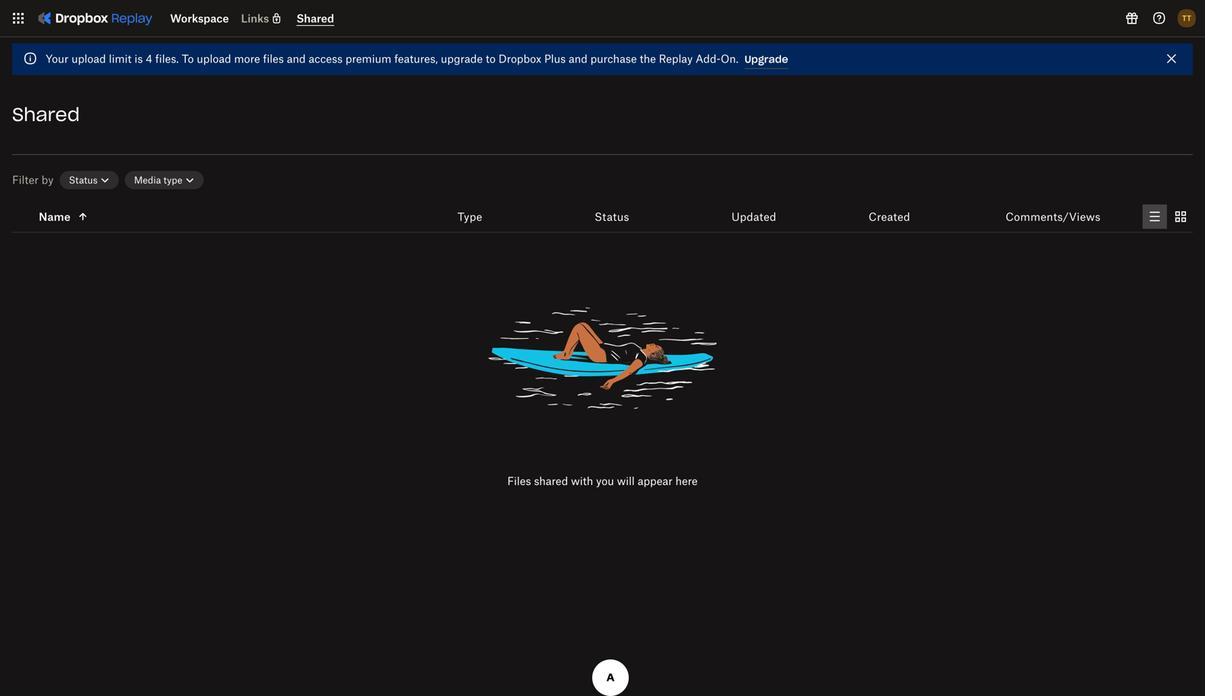Task type: vqa. For each thing, say whether or not it's contained in the screenshot.
a to the middle
no



Task type: locate. For each thing, give the bounding box(es) containing it.
list view image
[[1146, 207, 1164, 226]]

your
[[46, 52, 69, 65]]

updated button
[[732, 207, 777, 226]]

0 horizontal spatial and
[[287, 52, 306, 65]]

purchase
[[591, 52, 637, 65]]

to
[[486, 52, 496, 65]]

the
[[640, 52, 656, 65]]

1 horizontal spatial and
[[569, 52, 588, 65]]

shared link
[[297, 11, 334, 26], [297, 12, 334, 25]]

files.
[[155, 52, 179, 65]]

type
[[164, 174, 182, 186]]

upgrade
[[441, 52, 483, 65]]

0 vertical spatial shared
[[297, 12, 334, 25]]

0 horizontal spatial status
[[69, 174, 98, 186]]

upgrade
[[745, 53, 789, 65]]

by
[[42, 173, 54, 186]]

name button
[[39, 207, 89, 226]]

will
[[617, 474, 635, 487]]

tab list
[[1143, 204, 1193, 229]]

comments/views button
[[1006, 207, 1101, 226]]

upload right to
[[197, 52, 231, 65]]

you
[[596, 474, 614, 487]]

replay logo - go to homepage image
[[30, 6, 158, 30]]

type button
[[458, 207, 483, 226]]

1 vertical spatial shared
[[12, 103, 80, 126]]

0 vertical spatial status
[[69, 174, 98, 186]]

plus
[[544, 52, 566, 65]]

links
[[241, 12, 269, 25]]

shared up access on the left
[[297, 12, 334, 25]]

shared
[[297, 12, 334, 25], [12, 103, 80, 126]]

status inside dropdown button
[[69, 174, 98, 186]]

1 horizontal spatial shared
[[297, 12, 334, 25]]

2 and from the left
[[569, 52, 588, 65]]

features,
[[394, 52, 438, 65]]

add-
[[696, 52, 721, 65]]

shared down your
[[12, 103, 80, 126]]

0 horizontal spatial upload
[[71, 52, 106, 65]]

1 horizontal spatial upload
[[197, 52, 231, 65]]

workspace
[[170, 12, 229, 25]]

and
[[287, 52, 306, 65], [569, 52, 588, 65]]

status button
[[60, 171, 119, 189]]

and right plus
[[569, 52, 588, 65]]

with
[[571, 474, 593, 487]]

your upload limit is 4 files. to upload more files and access premium features, upgrade to dropbox plus and purchase the replay add-on. upgrade
[[46, 52, 789, 65]]

and right the files
[[287, 52, 306, 65]]

workspace link
[[170, 11, 229, 25], [170, 12, 229, 25]]

1 vertical spatial status
[[595, 210, 630, 223]]

status
[[69, 174, 98, 186], [595, 210, 630, 223]]

upload left limit
[[71, 52, 106, 65]]

filter by
[[12, 173, 54, 186]]

upload
[[71, 52, 106, 65], [197, 52, 231, 65]]

appear
[[638, 474, 673, 487]]



Task type: describe. For each thing, give the bounding box(es) containing it.
on.
[[721, 52, 739, 65]]

dropbox
[[499, 52, 542, 65]]

4
[[146, 52, 152, 65]]

more
[[234, 52, 260, 65]]

media type button
[[125, 171, 204, 189]]

premium
[[346, 52, 392, 65]]

shared
[[534, 474, 568, 487]]

filter
[[12, 173, 39, 186]]

your upload limit is 4 files. to upload more files and access premium features, upgrade to dropbox plus and purchase the replay add-on. alert
[[12, 43, 1193, 75]]

1 and from the left
[[287, 52, 306, 65]]

is
[[135, 52, 143, 65]]

replay
[[659, 52, 693, 65]]

files
[[263, 52, 284, 65]]

type
[[458, 210, 483, 223]]

1 horizontal spatial status
[[595, 210, 630, 223]]

what's new in replay? image
[[1123, 9, 1142, 27]]

status button
[[595, 207, 630, 226]]

name
[[39, 210, 71, 223]]

2 upload from the left
[[197, 52, 231, 65]]

updated
[[732, 210, 777, 223]]

access
[[309, 52, 343, 65]]

media type
[[134, 174, 182, 186]]

1 upload from the left
[[71, 52, 106, 65]]

here
[[676, 474, 698, 487]]

to
[[182, 52, 194, 65]]

comments/views
[[1006, 210, 1101, 223]]

upgrade button
[[745, 51, 789, 69]]

files
[[508, 474, 531, 487]]

0 horizontal spatial shared
[[12, 103, 80, 126]]

tile view image
[[1172, 207, 1190, 226]]

files shared with you will appear here
[[508, 474, 698, 487]]

created button
[[869, 207, 911, 226]]

created
[[869, 210, 911, 223]]

tt
[[1183, 13, 1192, 23]]

limit
[[109, 52, 132, 65]]

tt button
[[1175, 6, 1199, 30]]

media
[[134, 174, 161, 186]]



